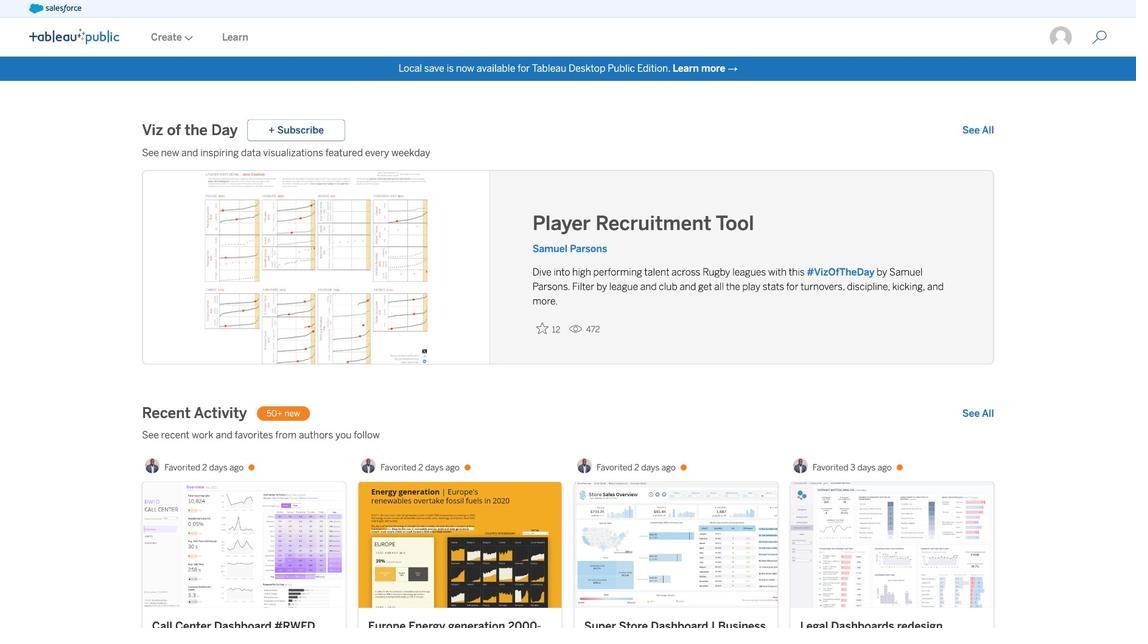 Task type: locate. For each thing, give the bounding box(es) containing it.
0 horizontal spatial tich mabiza image
[[361, 459, 376, 473]]

2 workbook thumbnail image from the left
[[359, 482, 562, 608]]

1 workbook thumbnail image from the left
[[142, 482, 346, 608]]

viz of the day heading
[[142, 121, 238, 140]]

recent activity heading
[[142, 404, 247, 424]]

4 workbook thumbnail image from the left
[[791, 482, 994, 608]]

see new and inspiring data visualizations featured every weekday element
[[142, 146, 995, 161]]

1 tich mabiza image from the left
[[361, 459, 376, 473]]

2 tich mabiza image from the left
[[794, 459, 808, 473]]

tich mabiza image
[[361, 459, 376, 473], [577, 459, 592, 473]]

tich mabiza image
[[145, 459, 160, 473], [794, 459, 808, 473]]

1 horizontal spatial tich mabiza image
[[577, 459, 592, 473]]

3 workbook thumbnail image from the left
[[575, 482, 778, 608]]

1 tich mabiza image from the left
[[145, 459, 160, 473]]

2 tich mabiza image from the left
[[577, 459, 592, 473]]

workbook thumbnail image
[[142, 482, 346, 608], [359, 482, 562, 608], [575, 482, 778, 608], [791, 482, 994, 608]]

t.turtle image
[[1049, 25, 1073, 49]]

1 horizontal spatial tich mabiza image
[[794, 459, 808, 473]]

create image
[[182, 36, 193, 41]]

0 horizontal spatial tich mabiza image
[[145, 459, 160, 473]]



Task type: vqa. For each thing, say whether or not it's contained in the screenshot.
fourth Workbook thumbnail
yes



Task type: describe. For each thing, give the bounding box(es) containing it.
see all viz of the day element
[[963, 123, 995, 138]]

go to search image
[[1078, 30, 1122, 45]]

logo image
[[29, 28, 119, 44]]

add favorite image
[[536, 322, 549, 335]]

Add Favorite button
[[533, 319, 564, 338]]

tich mabiza image for second workbook thumbnail
[[361, 459, 376, 473]]

see all recent activity element
[[963, 407, 995, 421]]

see recent work and favorites from authors you follow element
[[142, 428, 995, 443]]

tableau public viz of the day image
[[143, 170, 491, 365]]

salesforce logo image
[[29, 4, 81, 13]]

tich mabiza image for second workbook thumbnail from the right
[[577, 459, 592, 473]]



